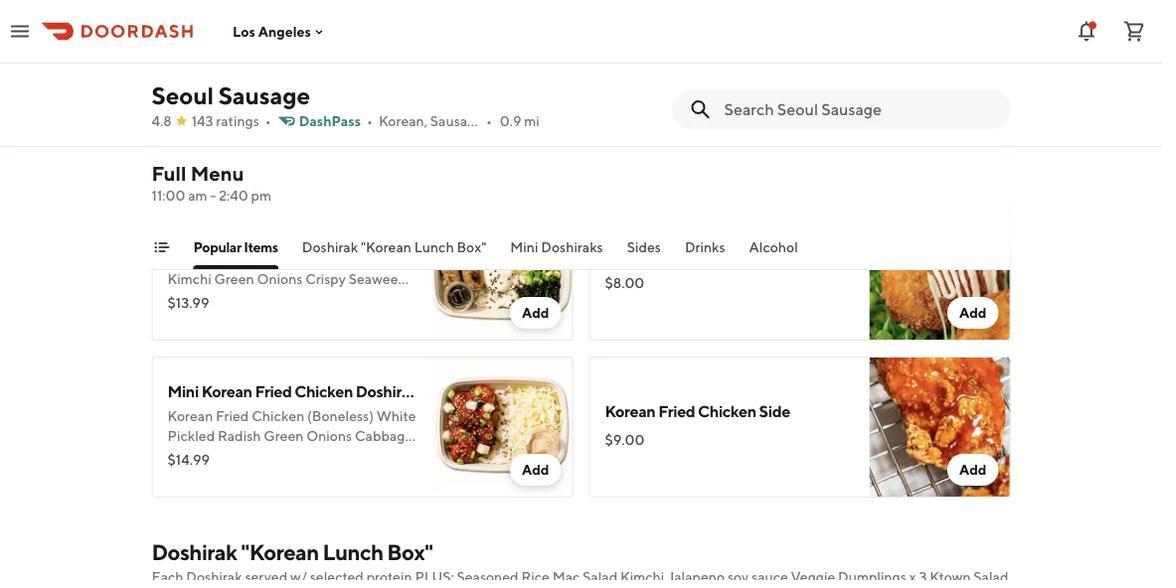 Task type: describe. For each thing, give the bounding box(es) containing it.
white
[[377, 408, 416, 425]]

$14.99
[[168, 452, 210, 468]]

items
[[244, 239, 278, 256]]

• for korean, sausage • 0.9 mi
[[486, 113, 492, 129]]

1 vertical spatial box"
[[387, 540, 433, 566]]

los angeles
[[233, 23, 311, 40]]

add button for mini kalbi pork sausage doshirak
[[510, 297, 561, 329]]

rice left balls
[[697, 245, 728, 264]]

slaw
[[168, 448, 197, 464]]

cabbage
[[355, 428, 413, 445]]

1 vertical spatial doshirak "korean lunch box"
[[152, 540, 433, 566]]

1 vertical spatial "korean
[[241, 540, 319, 566]]

balls
[[731, 245, 764, 264]]

open menu image
[[8, 19, 32, 43]]

box" inside button
[[457, 239, 487, 256]]

green inside mini kalbi pork sausage doshirak kalbi pork sausage poached egg kimchi green onions crispy seaweed soy vinaigrette rice
[[214, 271, 254, 287]]

doshiraks
[[541, 239, 603, 256]]

soy inside sweet & spicy chicken sausage poached egg kimchi green onions crispy seaweed soy vinaigrette rice
[[709, 134, 733, 150]]

(boneless)
[[307, 408, 374, 425]]

chicken for doshirak
[[268, 88, 327, 107]]

creamy
[[220, 448, 269, 464]]

korean fried chicken side image
[[870, 357, 1011, 498]]

mini for korean
[[168, 382, 199, 401]]

0 vertical spatial kalbi
[[202, 225, 238, 244]]

1 vertical spatial kalbi
[[168, 251, 200, 268]]

los angeles button
[[233, 23, 327, 40]]

add for mini korean fried chicken doshirak
[[522, 462, 550, 478]]

radish
[[218, 428, 261, 445]]

menu
[[191, 162, 244, 185]]

egg inside mini kalbi pork sausage doshirak kalbi pork sausage poached egg kimchi green onions crispy seaweed soy vinaigrette rice
[[350, 251, 375, 268]]

vinaigrette inside mini kalbi pork sausage doshirak kalbi pork sausage poached egg kimchi green onions crispy seaweed soy vinaigrette rice
[[194, 291, 265, 307]]

dashpass •
[[299, 113, 373, 129]]

& for sweet & spicy chicken sausage doshirak
[[215, 88, 225, 107]]

sweet & spicy chicken sausage doshirak
[[168, 88, 453, 107]]

Item Search search field
[[725, 98, 995, 120]]

1 horizontal spatial kimchi
[[605, 245, 654, 264]]

egg inside sweet & spicy chicken sausage poached egg kimchi green onions crispy seaweed soy vinaigrette rice
[[664, 114, 690, 130]]

korean up radish
[[202, 382, 252, 401]]

notification bell image
[[1075, 19, 1099, 43]]

spicy for sweet & spicy chicken sausage doshirak
[[227, 88, 265, 107]]

add button for korean fried chicken side
[[948, 455, 999, 486]]

1 vertical spatial pork
[[203, 251, 232, 268]]

$9.00
[[605, 432, 645, 449]]

-
[[210, 187, 216, 204]]

143
[[192, 113, 213, 129]]

full
[[152, 162, 187, 185]]

mini korean fried chicken doshirak image
[[432, 357, 573, 498]]

soy inside mini kalbi pork sausage doshirak kalbi pork sausage poached egg kimchi green onions crispy seaweed soy vinaigrette rice
[[168, 291, 191, 307]]

drinks button
[[685, 238, 726, 270]]

seoul
[[152, 81, 214, 109]]

green inside sweet & spicy chicken sausage poached egg kimchi green onions crispy seaweed soy vinaigrette rice
[[739, 114, 779, 130]]

mini kalbi pork sausage doshirak image
[[432, 200, 573, 341]]

add for mini kalbi pork sausage doshirak
[[522, 305, 550, 321]]

onions inside mini kalbi pork sausage doshirak kalbi pork sausage poached egg kimchi green onions crispy seaweed soy vinaigrette rice
[[257, 271, 303, 287]]

kimchi inside sweet & spicy chicken sausage poached egg kimchi green onions crispy seaweed soy vinaigrette rice
[[692, 114, 736, 130]]

w/
[[200, 448, 217, 464]]

• for 143 ratings •
[[265, 113, 271, 129]]

kimchi inside mini kalbi pork sausage doshirak kalbi pork sausage poached egg kimchi green onions crispy seaweed soy vinaigrette rice
[[168, 271, 212, 287]]

mini sweet & spicy chicken doshirak image
[[870, 43, 1011, 184]]

143 ratings •
[[192, 113, 271, 129]]

popular
[[193, 239, 241, 256]]

seaweed inside sweet & spicy chicken sausage poached egg kimchi green onions crispy seaweed soy vinaigrette rice
[[648, 134, 706, 150]]

doshirak inside mini korean fried chicken doshirak korean fried chicken (boneless) white pickled radish green onions cabbage slaw w/ creamy house sauce rice
[[356, 382, 418, 401]]

sides
[[627, 239, 661, 256]]

mini for doshiraks
[[511, 239, 539, 256]]

lunch inside button
[[414, 239, 454, 256]]

0.9
[[500, 113, 522, 129]]

2:40
[[219, 187, 248, 204]]

"korean inside button
[[361, 239, 412, 256]]

doshirak inside mini kalbi pork sausage doshirak kalbi pork sausage poached egg kimchi green onions crispy seaweed soy vinaigrette rice
[[338, 225, 400, 244]]

full menu 11:00 am - 2:40 pm
[[152, 162, 272, 204]]

kimchi fried rice balls image
[[870, 200, 1011, 341]]

house
[[272, 448, 313, 464]]

sweet for sweet & spicy chicken sausage poached egg kimchi green onions crispy seaweed soy vinaigrette rice
[[605, 94, 645, 110]]

alcohol
[[750, 239, 799, 256]]

$8.00
[[605, 275, 645, 291]]



Task type: locate. For each thing, give the bounding box(es) containing it.
0 horizontal spatial "korean
[[241, 540, 319, 566]]

seaweed inside mini kalbi pork sausage doshirak kalbi pork sausage poached egg kimchi green onions crispy seaweed soy vinaigrette rice
[[349, 271, 407, 287]]

1 horizontal spatial sweet
[[605, 94, 645, 110]]

pork left items
[[203, 251, 232, 268]]

1 horizontal spatial vinaigrette
[[735, 134, 807, 150]]

chicken
[[268, 88, 327, 107], [697, 94, 749, 110], [295, 382, 353, 401], [698, 402, 757, 421], [252, 408, 305, 425]]

1 horizontal spatial $13.99
[[605, 138, 647, 154]]

sausage
[[218, 81, 310, 109], [329, 88, 388, 107], [752, 94, 805, 110], [431, 113, 483, 129], [276, 225, 335, 244], [235, 251, 288, 268]]

drinks
[[685, 239, 726, 256]]

onions
[[782, 114, 828, 130], [257, 271, 303, 287], [306, 428, 352, 445]]

2 vertical spatial onions
[[306, 428, 352, 445]]

korean
[[202, 382, 252, 401], [605, 402, 656, 421], [168, 408, 213, 425]]

vinaigrette inside sweet & spicy chicken sausage poached egg kimchi green onions crispy seaweed soy vinaigrette rice
[[735, 134, 807, 150]]

ratings
[[216, 113, 259, 129]]

spicy
[[227, 88, 265, 107], [659, 94, 694, 110]]

sweet & spicy chicken sausage poached egg kimchi green onions crispy seaweed soy vinaigrette rice
[[605, 94, 838, 150]]

1 horizontal spatial "korean
[[361, 239, 412, 256]]

0 horizontal spatial kalbi
[[168, 251, 200, 268]]

1 horizontal spatial soy
[[709, 134, 733, 150]]

pork down pm
[[241, 225, 273, 244]]

add button
[[510, 297, 561, 329], [948, 297, 999, 329], [510, 455, 561, 486], [948, 455, 999, 486]]

0 horizontal spatial soy
[[168, 291, 191, 307]]

crispy inside mini kalbi pork sausage doshirak kalbi pork sausage poached egg kimchi green onions crispy seaweed soy vinaigrette rice
[[306, 271, 346, 287]]

$21.99
[[168, 118, 209, 134]]

0 vertical spatial "korean
[[361, 239, 412, 256]]

0 horizontal spatial poached
[[291, 251, 347, 268]]

0 horizontal spatial seaweed
[[349, 271, 407, 287]]

1 vertical spatial $13.99
[[168, 295, 209, 311]]

spicy inside sweet & spicy chicken sausage poached egg kimchi green onions crispy seaweed soy vinaigrette rice
[[659, 94, 694, 110]]

poached inside sweet & spicy chicken sausage poached egg kimchi green onions crispy seaweed soy vinaigrette rice
[[605, 114, 661, 130]]

mini inside mini korean fried chicken doshirak korean fried chicken (boneless) white pickled radish green onions cabbage slaw w/ creamy house sauce rice
[[168, 382, 199, 401]]

0 vertical spatial kimchi
[[692, 114, 736, 130]]

show menu categories image
[[154, 240, 170, 256]]

0 vertical spatial onions
[[782, 114, 828, 130]]

alcohol button
[[750, 238, 799, 270]]

add for kimchi fried rice balls
[[960, 305, 987, 321]]

0 vertical spatial $13.99
[[605, 138, 647, 154]]

vinaigrette down item search search box
[[735, 134, 807, 150]]

onions inside mini korean fried chicken doshirak korean fried chicken (boneless) white pickled radish green onions cabbage slaw w/ creamy house sauce rice
[[306, 428, 352, 445]]

add button for kimchi fried rice balls
[[948, 297, 999, 329]]

box"
[[457, 239, 487, 256], [387, 540, 433, 566]]

0 vertical spatial pork
[[241, 225, 273, 244]]

1 vertical spatial soy
[[168, 291, 191, 307]]

0 horizontal spatial lunch
[[323, 540, 383, 566]]

1 horizontal spatial seaweed
[[648, 134, 706, 150]]

1 horizontal spatial pork
[[241, 225, 273, 244]]

0 horizontal spatial •
[[265, 113, 271, 129]]

0 horizontal spatial &
[[215, 88, 225, 107]]

0 horizontal spatial egg
[[350, 251, 375, 268]]

0 horizontal spatial box"
[[387, 540, 433, 566]]

mini inside button
[[511, 239, 539, 256]]

kalbi down -
[[202, 225, 238, 244]]

1 horizontal spatial box"
[[457, 239, 487, 256]]

0 vertical spatial box"
[[457, 239, 487, 256]]

mini doshiraks button
[[511, 238, 603, 270]]

add button for mini korean fried chicken doshirak
[[510, 455, 561, 486]]

add
[[522, 305, 550, 321], [960, 305, 987, 321], [522, 462, 550, 478], [960, 462, 987, 478]]

los
[[233, 23, 256, 40]]

mini kalbi pork sausage doshirak kalbi pork sausage poached egg kimchi green onions crispy seaweed soy vinaigrette rice
[[168, 225, 407, 307]]

korean up $9.00
[[605, 402, 656, 421]]

green inside mini korean fried chicken doshirak korean fried chicken (boneless) white pickled radish green onions cabbage slaw w/ creamy house sauce rice
[[264, 428, 304, 445]]

1 vertical spatial vinaigrette
[[194, 291, 265, 307]]

rice inside mini kalbi pork sausage doshirak kalbi pork sausage poached egg kimchi green onions crispy seaweed soy vinaigrette rice
[[268, 291, 296, 307]]

0 vertical spatial lunch
[[414, 239, 454, 256]]

chicken inside sweet & spicy chicken sausage poached egg kimchi green onions crispy seaweed soy vinaigrette rice
[[697, 94, 749, 110]]

1 vertical spatial poached
[[291, 251, 347, 268]]

2 horizontal spatial green
[[739, 114, 779, 130]]

popular items
[[193, 239, 278, 256]]

1 horizontal spatial &
[[648, 94, 657, 110]]

0 items, open order cart image
[[1123, 19, 1147, 43]]

fried
[[657, 245, 694, 264], [255, 382, 292, 401], [659, 402, 696, 421], [216, 408, 249, 425]]

pm
[[251, 187, 272, 204]]

poached
[[605, 114, 661, 130], [291, 251, 347, 268]]

sides button
[[627, 238, 661, 270]]

0 vertical spatial vinaigrette
[[735, 134, 807, 150]]

pickled
[[168, 428, 215, 445]]

0 vertical spatial poached
[[605, 114, 661, 130]]

side
[[759, 402, 791, 421]]

crispy
[[605, 134, 646, 150], [306, 271, 346, 287]]

11:00
[[152, 187, 185, 204]]

kalbi
[[202, 225, 238, 244], [168, 251, 200, 268]]

1 horizontal spatial green
[[264, 428, 304, 445]]

1 horizontal spatial onions
[[306, 428, 352, 445]]

0 horizontal spatial pork
[[203, 251, 232, 268]]

0 horizontal spatial onions
[[257, 271, 303, 287]]

0 horizontal spatial sweet
[[168, 88, 212, 107]]

doshirak
[[391, 88, 453, 107], [338, 225, 400, 244], [302, 239, 358, 256], [356, 382, 418, 401], [152, 540, 237, 566]]

1 horizontal spatial kalbi
[[202, 225, 238, 244]]

0 vertical spatial egg
[[664, 114, 690, 130]]

• right ratings at the left of page
[[265, 113, 271, 129]]

onions inside sweet & spicy chicken sausage poached egg kimchi green onions crispy seaweed soy vinaigrette rice
[[782, 114, 828, 130]]

1 vertical spatial green
[[214, 271, 254, 287]]

korean, sausage • 0.9 mi
[[379, 113, 540, 129]]

1 horizontal spatial spicy
[[659, 94, 694, 110]]

chicken for poached
[[697, 94, 749, 110]]

seaweed
[[648, 134, 706, 150], [349, 271, 407, 287]]

3 • from the left
[[486, 113, 492, 129]]

4.8
[[152, 113, 172, 129]]

0 vertical spatial green
[[739, 114, 779, 130]]

mini doshiraks
[[511, 239, 603, 256]]

egg
[[664, 114, 690, 130], [350, 251, 375, 268]]

2 • from the left
[[367, 113, 373, 129]]

sweet & spicy chicken sausage doshirak image
[[432, 43, 573, 184]]

2 horizontal spatial onions
[[782, 114, 828, 130]]

doshirak "korean lunch box"
[[302, 239, 487, 256], [152, 540, 433, 566]]

& for sweet & spicy chicken sausage poached egg kimchi green onions crispy seaweed soy vinaigrette rice
[[648, 94, 657, 110]]

rice
[[809, 134, 838, 150], [697, 245, 728, 264], [268, 291, 296, 307], [357, 448, 385, 464]]

rice inside sweet & spicy chicken sausage poached egg kimchi green onions crispy seaweed soy vinaigrette rice
[[809, 134, 838, 150]]

mi
[[524, 113, 540, 129]]

soy
[[709, 134, 733, 150], [168, 291, 191, 307]]

2 horizontal spatial kimchi
[[692, 114, 736, 130]]

sauce
[[316, 448, 354, 464]]

• left 0.9
[[486, 113, 492, 129]]

2 vertical spatial green
[[264, 428, 304, 445]]

kimchi
[[692, 114, 736, 130], [605, 245, 654, 264], [168, 271, 212, 287]]

sweet for sweet & spicy chicken sausage doshirak
[[168, 88, 212, 107]]

dashpass
[[299, 113, 361, 129]]

kalbi down am
[[168, 251, 200, 268]]

korean fried chicken side
[[605, 402, 791, 421]]

green
[[739, 114, 779, 130], [214, 271, 254, 287], [264, 428, 304, 445]]

mini left doshiraks
[[511, 239, 539, 256]]

crispy inside sweet & spicy chicken sausage poached egg kimchi green onions crispy seaweed soy vinaigrette rice
[[605, 134, 646, 150]]

1 • from the left
[[265, 113, 271, 129]]

1 horizontal spatial egg
[[664, 114, 690, 130]]

rice down items
[[268, 291, 296, 307]]

am
[[188, 187, 207, 204]]

0 horizontal spatial kimchi
[[168, 271, 212, 287]]

poached inside mini kalbi pork sausage doshirak kalbi pork sausage poached egg kimchi green onions crispy seaweed soy vinaigrette rice
[[291, 251, 347, 268]]

"korean
[[361, 239, 412, 256], [241, 540, 319, 566]]

1 vertical spatial crispy
[[306, 271, 346, 287]]

mini for kalbi
[[168, 225, 199, 244]]

$13.99
[[605, 138, 647, 154], [168, 295, 209, 311]]

0 vertical spatial doshirak "korean lunch box"
[[302, 239, 487, 256]]

1 horizontal spatial poached
[[605, 114, 661, 130]]

seoul sausage
[[152, 81, 310, 109]]

0 vertical spatial soy
[[709, 134, 733, 150]]

kimchi fried rice balls
[[605, 245, 764, 264]]

rice inside mini korean fried chicken doshirak korean fried chicken (boneless) white pickled radish green onions cabbage slaw w/ creamy house sauce rice
[[357, 448, 385, 464]]

sausage inside sweet & spicy chicken sausage poached egg kimchi green onions crispy seaweed soy vinaigrette rice
[[752, 94, 805, 110]]

mini korean fried chicken doshirak korean fried chicken (boneless) white pickled radish green onions cabbage slaw w/ creamy house sauce rice
[[168, 382, 418, 464]]

1 vertical spatial seaweed
[[349, 271, 407, 287]]

rice down cabbage
[[357, 448, 385, 464]]

& inside sweet & spicy chicken sausage poached egg kimchi green onions crispy seaweed soy vinaigrette rice
[[648, 94, 657, 110]]

korean,
[[379, 113, 428, 129]]

0 horizontal spatial crispy
[[306, 271, 346, 287]]

mini up pickled
[[168, 382, 199, 401]]

mini
[[168, 225, 199, 244], [511, 239, 539, 256], [168, 382, 199, 401]]

mini inside mini kalbi pork sausage doshirak kalbi pork sausage poached egg kimchi green onions crispy seaweed soy vinaigrette rice
[[168, 225, 199, 244]]

• left korean,
[[367, 113, 373, 129]]

chicken for korean
[[295, 382, 353, 401]]

sweet inside sweet & spicy chicken sausage poached egg kimchi green onions crispy seaweed soy vinaigrette rice
[[605, 94, 645, 110]]

2 horizontal spatial •
[[486, 113, 492, 129]]

0 vertical spatial crispy
[[605, 134, 646, 150]]

mini down am
[[168, 225, 199, 244]]

0 horizontal spatial spicy
[[227, 88, 265, 107]]

1 horizontal spatial •
[[367, 113, 373, 129]]

2 vertical spatial kimchi
[[168, 271, 212, 287]]

•
[[265, 113, 271, 129], [367, 113, 373, 129], [486, 113, 492, 129]]

angeles
[[258, 23, 311, 40]]

1 vertical spatial kimchi
[[605, 245, 654, 264]]

spicy for sweet & spicy chicken sausage poached egg kimchi green onions crispy seaweed soy vinaigrette rice
[[659, 94, 694, 110]]

1 vertical spatial onions
[[257, 271, 303, 287]]

1 vertical spatial lunch
[[323, 540, 383, 566]]

vinaigrette
[[735, 134, 807, 150], [194, 291, 265, 307]]

1 horizontal spatial lunch
[[414, 239, 454, 256]]

&
[[215, 88, 225, 107], [648, 94, 657, 110]]

korean up pickled
[[168, 408, 213, 425]]

vinaigrette down popular items at the top left of the page
[[194, 291, 265, 307]]

1 vertical spatial egg
[[350, 251, 375, 268]]

add for korean fried chicken side
[[960, 462, 987, 478]]

rice down item search search box
[[809, 134, 838, 150]]

doshirak "korean lunch box" button
[[302, 238, 487, 270]]

0 horizontal spatial green
[[214, 271, 254, 287]]

1 horizontal spatial crispy
[[605, 134, 646, 150]]

sweet
[[168, 88, 212, 107], [605, 94, 645, 110]]

lunch
[[414, 239, 454, 256], [323, 540, 383, 566]]

0 horizontal spatial $13.99
[[168, 295, 209, 311]]

doshirak inside button
[[302, 239, 358, 256]]

pork
[[241, 225, 273, 244], [203, 251, 232, 268]]

0 horizontal spatial vinaigrette
[[194, 291, 265, 307]]

0 vertical spatial seaweed
[[648, 134, 706, 150]]



Task type: vqa. For each thing, say whether or not it's contained in the screenshot.
Home
no



